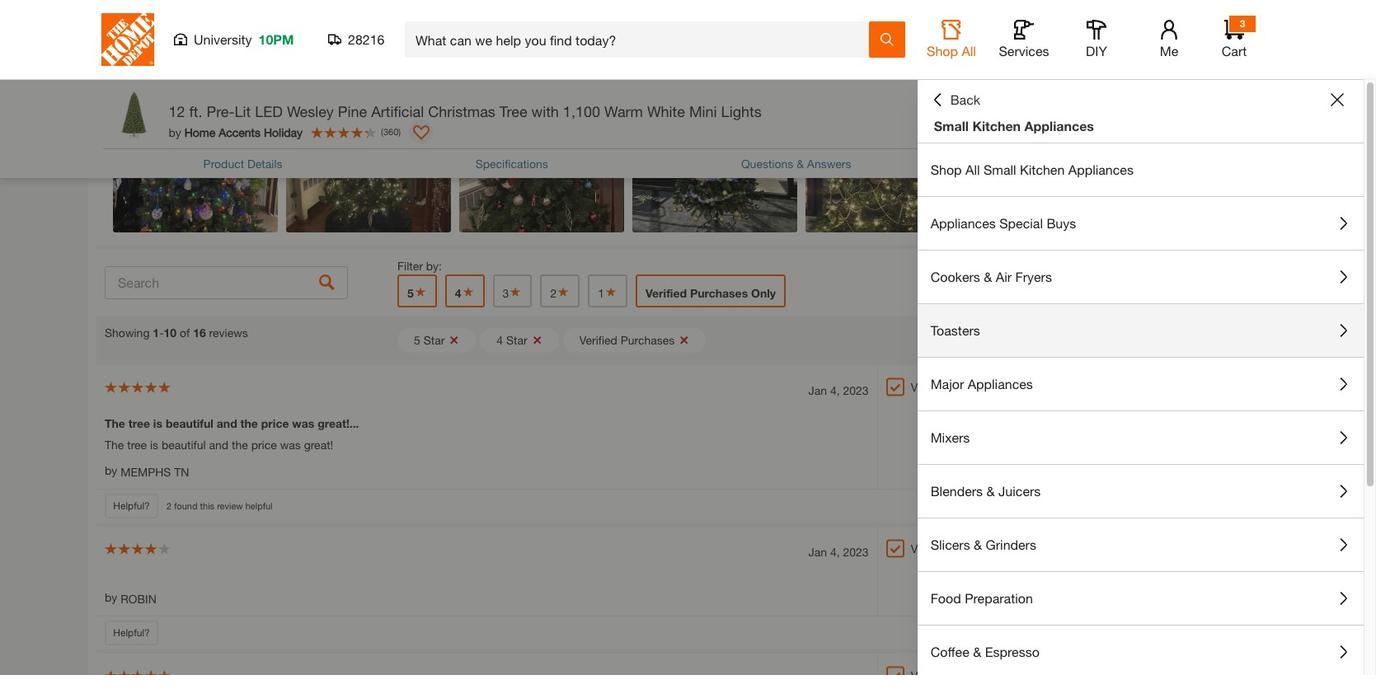 Task type: locate. For each thing, give the bounding box(es) containing it.
4 inside button
[[455, 286, 462, 300]]

star symbol image for 4
[[462, 286, 475, 298]]

customer left images
[[105, 18, 175, 36]]

diy button
[[1071, 20, 1124, 59]]

helpful? down robin button on the left bottom of page
[[113, 627, 150, 639]]

1 vertical spatial 4,
[[831, 545, 840, 559]]

shop inside button
[[927, 43, 959, 59]]

& left air
[[984, 269, 993, 285]]

1 vertical spatial customer
[[1045, 155, 1099, 169]]

by down 12
[[169, 125, 181, 139]]

beautiful
[[166, 417, 214, 431], [162, 438, 206, 452]]

mixers button
[[918, 412, 1364, 464]]

helpful? down memphs
[[113, 500, 150, 512]]

only
[[752, 286, 776, 300]]

star inside 5 star button
[[424, 333, 445, 347]]

4 for 4 star
[[497, 333, 503, 347]]

all down small kitchen appliances
[[966, 162, 980, 177]]

4 right 5 button
[[455, 286, 462, 300]]

5 down filter
[[408, 286, 414, 300]]

shop for shop all
[[927, 43, 959, 59]]

0 horizontal spatial 3
[[503, 286, 509, 300]]

1 horizontal spatial small
[[984, 162, 1017, 177]]

2 verified purchase from the top
[[911, 542, 1001, 556]]

1 vertical spatial by
[[105, 464, 117, 478]]

0 vertical spatial price
[[261, 417, 289, 431]]

verified purchases only button
[[636, 275, 786, 308]]

the home depot logo image
[[101, 13, 154, 66]]

1 vertical spatial the
[[232, 438, 248, 452]]

4 inside 'button'
[[497, 333, 503, 347]]

all for shop all small kitchen appliances
[[966, 162, 980, 177]]

4 for 4
[[455, 286, 462, 300]]

0 horizontal spatial purchases
[[621, 333, 675, 347]]

kitchen inside menu
[[1021, 162, 1065, 177]]

and up review
[[217, 417, 237, 431]]

christmas
[[428, 102, 496, 120]]

appliances up the buys
[[1069, 162, 1134, 177]]

2 left found
[[167, 501, 172, 511]]

cart
[[1222, 43, 1248, 59]]

0 vertical spatial and
[[217, 417, 237, 431]]

1 vertical spatial verified purchase
[[911, 542, 1001, 556]]

verified purchases only
[[646, 286, 776, 300]]

jan 4, 2023 for by
[[809, 545, 869, 559]]

ft.
[[189, 102, 203, 120]]

0 vertical spatial beautiful
[[166, 417, 214, 431]]

jan 4, 2023 for the tree is beautiful and the price was great!...
[[809, 384, 869, 398]]

0 vertical spatial customer
[[105, 18, 175, 36]]

me button
[[1143, 20, 1196, 59]]

the up memphs
[[105, 438, 124, 452]]

1 purchase from the top
[[953, 380, 1001, 395]]

purchase up the mixers
[[953, 380, 1001, 395]]

great!
[[304, 438, 333, 452]]

1 horizontal spatial 5
[[414, 333, 421, 347]]

the up by memphs tn
[[105, 417, 125, 431]]

0 vertical spatial helpful?
[[113, 500, 150, 512]]

found
[[174, 501, 198, 511]]

blenders & juicers
[[931, 483, 1041, 499]]

1 vertical spatial purchases
[[621, 333, 675, 347]]

was up great!
[[292, 417, 315, 431]]

0 vertical spatial 2
[[551, 286, 557, 300]]

was left great!
[[280, 438, 301, 452]]

star symbol image inside 4 button
[[462, 286, 475, 298]]

verified right star symbol icon
[[646, 286, 687, 300]]

0 horizontal spatial 5
[[408, 286, 414, 300]]

0 vertical spatial helpful? button
[[105, 494, 158, 519]]

by for by robin
[[105, 591, 117, 605]]

and
[[217, 417, 237, 431], [209, 438, 229, 452]]

1 vertical spatial 3
[[503, 286, 509, 300]]

the
[[105, 417, 125, 431], [105, 438, 124, 452]]

1 horizontal spatial customer
[[1045, 155, 1099, 169]]

small
[[934, 118, 969, 134], [984, 162, 1017, 177]]

price
[[261, 417, 289, 431], [251, 438, 277, 452]]

3 up cart on the top
[[1240, 17, 1246, 30]]

lit
[[235, 102, 251, 120]]

4 star symbol image from the left
[[557, 286, 570, 298]]

product details button
[[203, 155, 283, 172], [203, 155, 283, 172]]

0 vertical spatial 3
[[1240, 17, 1246, 30]]

by robin
[[105, 591, 157, 606]]

pine
[[338, 102, 367, 120]]

all
[[962, 43, 977, 59], [966, 162, 980, 177]]

2 right '3' button
[[551, 286, 557, 300]]

menu containing shop all small kitchen appliances
[[918, 144, 1364, 676]]

purchase up food preparation on the right bottom
[[953, 542, 1001, 556]]

by inside by memphs tn
[[105, 464, 117, 478]]

appliances up cookers at top right
[[931, 215, 996, 231]]

12 ft. pre-lit led wesley pine artificial christmas tree with 1,100 warm white mini lights
[[169, 102, 762, 120]]

0 horizontal spatial 4
[[455, 286, 462, 300]]

verified purchase up "food"
[[911, 542, 1001, 556]]

1 horizontal spatial 3
[[1240, 17, 1246, 30]]

purchase for by
[[953, 542, 1001, 556]]

2 vertical spatial by
[[105, 591, 117, 605]]

1 vertical spatial all
[[966, 162, 980, 177]]

appliances inside button
[[931, 215, 996, 231]]

& right coffee
[[974, 644, 982, 660]]

3 right 4 button at left
[[503, 286, 509, 300]]

helpful? button down robin button on the left bottom of page
[[105, 621, 158, 646]]

by left robin
[[105, 591, 117, 605]]

2 star symbol image from the left
[[462, 286, 475, 298]]

4
[[455, 286, 462, 300], [497, 333, 503, 347]]

0 vertical spatial the
[[241, 417, 258, 431]]

1 vertical spatial purchase
[[953, 542, 1001, 556]]

1 vertical spatial jan
[[809, 545, 827, 559]]

0 vertical spatial 5
[[408, 286, 414, 300]]

university
[[194, 31, 252, 47]]

2 purchase from the top
[[953, 542, 1001, 556]]

-
[[159, 326, 164, 340]]

1 vertical spatial 2
[[167, 501, 172, 511]]

star symbol image for 5
[[414, 286, 427, 298]]

star symbol image left '3' button
[[462, 286, 475, 298]]

purchase
[[953, 380, 1001, 395], [953, 542, 1001, 556]]

star symbol image for 2
[[557, 286, 570, 298]]

Search text field
[[105, 266, 348, 299]]

1 vertical spatial price
[[251, 438, 277, 452]]

star symbol image down 'filter by:'
[[414, 286, 427, 298]]

and up 2 found this review helpful
[[209, 438, 229, 452]]

star symbol image
[[605, 286, 618, 298]]

lights
[[721, 102, 762, 120]]

star symbol image inside '3' button
[[509, 286, 523, 298]]

shop up back button
[[927, 43, 959, 59]]

1 vertical spatial beautiful
[[162, 438, 206, 452]]

1 vertical spatial jan 4, 2023
[[809, 545, 869, 559]]

purchases for verified purchases
[[621, 333, 675, 347]]

1 vertical spatial kitchen
[[1021, 162, 1065, 177]]

0 vertical spatial 4,
[[831, 384, 840, 398]]

customer reviews
[[1045, 155, 1149, 169]]

verified up the mixers
[[911, 380, 949, 395]]

0 vertical spatial all
[[962, 43, 977, 59]]

purchases left only
[[690, 286, 748, 300]]

1 verified purchase from the top
[[911, 380, 1001, 395]]

customer reviews button
[[1045, 153, 1149, 174], [1045, 153, 1149, 171]]

4 star
[[497, 333, 528, 347]]

wesley
[[287, 102, 334, 120]]

2 jan from the top
[[809, 545, 827, 559]]

small down small kitchen appliances
[[984, 162, 1017, 177]]

0 vertical spatial jan
[[809, 384, 827, 398]]

drawer close image
[[1331, 93, 1345, 106]]

& for cookers
[[984, 269, 993, 285]]

What can we help you find today? search field
[[416, 22, 869, 57]]

& inside 'button'
[[974, 644, 982, 660]]

robin button
[[121, 591, 157, 608]]

0 vertical spatial jan 4, 2023
[[809, 384, 869, 398]]

star symbol image left 2 button
[[509, 286, 523, 298]]

tree
[[129, 417, 150, 431], [127, 438, 147, 452]]

helpful? button down memphs
[[105, 494, 158, 519]]

1 left the 10
[[153, 326, 159, 340]]

by home accents holiday
[[169, 125, 303, 139]]

0 vertical spatial purchases
[[690, 286, 748, 300]]

1 star symbol image from the left
[[414, 286, 427, 298]]

0 vertical spatial 1
[[598, 286, 605, 300]]

jan
[[809, 384, 827, 398], [809, 545, 827, 559]]

shop all button
[[926, 20, 978, 59]]

& left juicers
[[987, 483, 995, 499]]

1 horizontal spatial 2
[[551, 286, 557, 300]]

star inside 4 star 'button'
[[507, 333, 528, 347]]

0 vertical spatial kitchen
[[973, 118, 1021, 134]]

1 right 2 button
[[598, 286, 605, 300]]

small down back button
[[934, 118, 969, 134]]

1 horizontal spatial 4
[[497, 333, 503, 347]]

4 down '3' button
[[497, 333, 503, 347]]

2
[[551, 286, 557, 300], [167, 501, 172, 511]]

1 jan from the top
[[809, 384, 827, 398]]

shop all small kitchen appliances
[[931, 162, 1134, 177]]

jan for the tree is beautiful and the price was great!...
[[809, 384, 827, 398]]

1 vertical spatial shop
[[931, 162, 962, 177]]

kitchen down small kitchen appliances
[[1021, 162, 1065, 177]]

menu
[[918, 144, 1364, 676]]

jan 4, 2023
[[809, 384, 869, 398], [809, 545, 869, 559]]

& right slicers on the right bottom of page
[[974, 537, 983, 553]]

star down 5 button
[[424, 333, 445, 347]]

by
[[169, 125, 181, 139], [105, 464, 117, 478], [105, 591, 117, 605]]

2 jan 4, 2023 from the top
[[809, 545, 869, 559]]

0 horizontal spatial 1
[[153, 326, 159, 340]]

5 for 5
[[408, 286, 414, 300]]

0 vertical spatial verified purchase
[[911, 380, 1001, 395]]

)
[[399, 126, 401, 137]]

0 vertical spatial by
[[169, 125, 181, 139]]

star symbol image left 1 button on the top left
[[557, 286, 570, 298]]

back button
[[931, 92, 981, 108]]

pre-
[[207, 102, 235, 120]]

all up back
[[962, 43, 977, 59]]

10
[[164, 326, 177, 340]]

2 inside button
[[551, 286, 557, 300]]

1 inside button
[[598, 286, 605, 300]]

2023 for the tree is beautiful and the price was great!...
[[843, 384, 869, 398]]

kitchen down back
[[973, 118, 1021, 134]]

1 4, from the top
[[831, 384, 840, 398]]

helpful
[[246, 501, 273, 511]]

1 vertical spatial helpful? button
[[105, 621, 158, 646]]

3 star symbol image from the left
[[509, 286, 523, 298]]

price left great!...
[[261, 417, 289, 431]]

1 horizontal spatial purchases
[[690, 286, 748, 300]]

1 helpful? from the top
[[113, 500, 150, 512]]

1 vertical spatial 1
[[153, 326, 159, 340]]

star symbol image
[[414, 286, 427, 298], [462, 286, 475, 298], [509, 286, 523, 298], [557, 286, 570, 298]]

2 4, from the top
[[831, 545, 840, 559]]

verified purchases button
[[563, 329, 706, 353]]

1 vertical spatial 2023
[[843, 545, 869, 559]]

1 vertical spatial small
[[984, 162, 1017, 177]]

verified purchase up the mixers
[[911, 380, 1001, 395]]

shop down back button
[[931, 162, 962, 177]]

warm
[[605, 102, 643, 120]]

cookers
[[931, 269, 981, 285]]

1 horizontal spatial star
[[507, 333, 528, 347]]

1 vertical spatial 5
[[414, 333, 421, 347]]

2 for 2 found this review helpful
[[167, 501, 172, 511]]

star
[[424, 333, 445, 347], [507, 333, 528, 347]]

slicers & grinders button
[[918, 519, 1364, 572]]

0 horizontal spatial 2
[[167, 501, 172, 511]]

verified purchases
[[580, 333, 675, 347]]

& for coffee
[[974, 644, 982, 660]]

1 vertical spatial the
[[105, 438, 124, 452]]

diy
[[1087, 43, 1108, 59]]

5 down 5 button
[[414, 333, 421, 347]]

1 2023 from the top
[[843, 384, 869, 398]]

price left great!
[[251, 438, 277, 452]]

was
[[292, 417, 315, 431], [280, 438, 301, 452]]

0 vertical spatial purchase
[[953, 380, 1001, 395]]

purchases down 1 button on the top left
[[621, 333, 675, 347]]

1 vertical spatial tree
[[127, 438, 147, 452]]

2 found this review helpful
[[167, 501, 273, 511]]

product image image
[[107, 88, 160, 142]]

by left memphs
[[105, 464, 117, 478]]

0 vertical spatial is
[[153, 417, 163, 431]]

0 horizontal spatial customer
[[105, 18, 175, 36]]

2 helpful? from the top
[[113, 627, 150, 639]]

blenders & juicers button
[[918, 465, 1364, 518]]

customer for customer images
[[105, 18, 175, 36]]

2 helpful? button from the top
[[105, 621, 158, 646]]

shop all
[[927, 43, 977, 59]]

services
[[999, 43, 1050, 59]]

1 jan 4, 2023 from the top
[[809, 384, 869, 398]]

with
[[532, 102, 559, 120]]

2 star from the left
[[507, 333, 528, 347]]

questions & answers button
[[742, 155, 852, 172], [742, 155, 852, 172]]

1 horizontal spatial 1
[[598, 286, 605, 300]]

star symbol image for 3
[[509, 286, 523, 298]]

0 vertical spatial tree
[[129, 417, 150, 431]]

1,100
[[563, 102, 600, 120]]

0 vertical spatial the
[[105, 417, 125, 431]]

1
[[598, 286, 605, 300], [153, 326, 159, 340]]

star symbol image inside 2 button
[[557, 286, 570, 298]]

2 2023 from the top
[[843, 545, 869, 559]]

robin
[[121, 592, 157, 606]]

1 vertical spatial is
[[150, 438, 158, 452]]

1 vertical spatial helpful?
[[113, 627, 150, 639]]

customer left 'reviews'
[[1045, 155, 1099, 169]]

university 10pm
[[194, 31, 294, 47]]

&
[[797, 157, 804, 171], [984, 269, 993, 285], [987, 483, 995, 499], [974, 537, 983, 553], [974, 644, 982, 660]]

& left answers
[[797, 157, 804, 171]]

shop all small kitchen appliances link
[[918, 144, 1364, 196]]

cookers & air fryers button
[[918, 251, 1364, 304]]

by inside the by robin
[[105, 591, 117, 605]]

this
[[200, 501, 215, 511]]

0 horizontal spatial star
[[424, 333, 445, 347]]

appliances right major
[[968, 376, 1034, 392]]

star symbol image inside 5 button
[[414, 286, 427, 298]]

0 vertical spatial was
[[292, 417, 315, 431]]

kitchen
[[973, 118, 1021, 134], [1021, 162, 1065, 177]]

appliances inside button
[[968, 376, 1034, 392]]

customer
[[105, 18, 175, 36], [1045, 155, 1099, 169]]

0 vertical spatial 2023
[[843, 384, 869, 398]]

1 vertical spatial 4
[[497, 333, 503, 347]]

0 vertical spatial shop
[[927, 43, 959, 59]]

star down '3' button
[[507, 333, 528, 347]]

specifications button
[[476, 155, 548, 172], [476, 155, 548, 172]]

by for by memphs tn
[[105, 464, 117, 478]]

all inside button
[[962, 43, 977, 59]]

0 vertical spatial 4
[[455, 286, 462, 300]]

0 vertical spatial small
[[934, 118, 969, 134]]

1 star from the left
[[424, 333, 445, 347]]



Task type: vqa. For each thing, say whether or not it's contained in the screenshot.
the top jan
yes



Task type: describe. For each thing, give the bounding box(es) containing it.
holiday
[[264, 125, 303, 139]]

helpful? for 2nd helpful? button
[[113, 627, 150, 639]]

back
[[951, 92, 981, 107]]

mixers
[[931, 430, 970, 445]]

shop for shop all small kitchen appliances
[[931, 162, 962, 177]]

major appliances button
[[918, 358, 1364, 411]]

white
[[648, 102, 685, 120]]

coffee & espresso button
[[918, 626, 1364, 676]]

4, for by
[[831, 545, 840, 559]]

small inside shop all small kitchen appliances link
[[984, 162, 1017, 177]]

(
[[381, 126, 384, 137]]

verified purchase for the tree is beautiful and the price was great!...
[[911, 380, 1001, 395]]

jan for by
[[809, 545, 827, 559]]

led
[[255, 102, 283, 120]]

3 inside button
[[503, 286, 509, 300]]

1 button
[[588, 275, 628, 308]]

great!...
[[318, 417, 359, 431]]

appliances special buys
[[931, 215, 1077, 231]]

espresso
[[986, 644, 1040, 660]]

0 horizontal spatial small
[[934, 118, 969, 134]]

specifications
[[476, 157, 548, 171]]

28216
[[348, 31, 385, 47]]

1 vertical spatial and
[[209, 438, 229, 452]]

buys
[[1047, 215, 1077, 231]]

product
[[203, 157, 244, 171]]

10pm
[[259, 31, 294, 47]]

product details
[[203, 157, 283, 171]]

images
[[179, 18, 231, 36]]

food
[[931, 591, 962, 606]]

16
[[193, 326, 206, 340]]

small kitchen appliances
[[934, 118, 1095, 134]]

verified purchase for by
[[911, 542, 1001, 556]]

cookers & air fryers
[[931, 269, 1053, 285]]

blenders
[[931, 483, 983, 499]]

reviews
[[209, 326, 248, 340]]

4, for the tree is beautiful and the price was great!...
[[831, 384, 840, 398]]

coffee & espresso
[[931, 644, 1040, 660]]

3 inside cart 3
[[1240, 17, 1246, 30]]

by:
[[426, 259, 442, 273]]

5 for 5 star
[[414, 333, 421, 347]]

major
[[931, 376, 965, 392]]

food preparation button
[[918, 573, 1364, 625]]

star for 5 star
[[424, 333, 445, 347]]

filter
[[398, 259, 423, 273]]

& for questions
[[797, 157, 804, 171]]

& for slicers
[[974, 537, 983, 553]]

5 button
[[398, 275, 437, 308]]

of
[[180, 326, 190, 340]]

3 button
[[493, 275, 532, 308]]

2 for 2
[[551, 286, 557, 300]]

showing
[[105, 326, 150, 340]]

2 the from the top
[[105, 438, 124, 452]]

appliances special buys button
[[918, 197, 1364, 250]]

5 star
[[414, 333, 445, 347]]

filter by:
[[398, 259, 442, 273]]

1 vertical spatial was
[[280, 438, 301, 452]]

all for shop all
[[962, 43, 977, 59]]

1 the from the top
[[105, 417, 125, 431]]

star for 4 star
[[507, 333, 528, 347]]

services button
[[998, 20, 1051, 59]]

28216 button
[[328, 31, 385, 48]]

( 360 )
[[381, 126, 401, 137]]

memphs
[[121, 465, 171, 479]]

fryers
[[1016, 269, 1053, 285]]

tree
[[500, 102, 528, 120]]

purchase for the tree is beautiful and the price was great!...
[[953, 380, 1001, 395]]

by memphs tn
[[105, 464, 189, 479]]

home
[[185, 125, 216, 139]]

air
[[996, 269, 1012, 285]]

helpful? for 2nd helpful? button from the bottom
[[113, 500, 150, 512]]

coffee
[[931, 644, 970, 660]]

questions
[[742, 157, 794, 171]]

2 button
[[541, 275, 580, 308]]

preparation
[[965, 591, 1034, 606]]

appliances up shop all small kitchen appliances
[[1025, 118, 1095, 134]]

showing 1 - 10 of 16 reviews
[[105, 326, 248, 340]]

artificial
[[371, 102, 424, 120]]

purchases for verified purchases only
[[690, 286, 748, 300]]

answers
[[807, 157, 852, 171]]

details
[[247, 157, 283, 171]]

toasters
[[931, 323, 981, 338]]

& for blenders
[[987, 483, 995, 499]]

review
[[217, 501, 243, 511]]

reviews
[[1102, 155, 1149, 169]]

accents
[[219, 125, 261, 139]]

verified down star symbol icon
[[580, 333, 618, 347]]

4 star button
[[480, 329, 559, 353]]

food preparation
[[931, 591, 1034, 606]]

by for by home accents holiday
[[169, 125, 181, 139]]

feedback link image
[[1355, 279, 1377, 368]]

verified up "food"
[[911, 542, 949, 556]]

major appliances
[[931, 376, 1034, 392]]

cart 3
[[1222, 17, 1248, 59]]

memphs tn button
[[121, 464, 189, 481]]

4 button
[[445, 275, 485, 308]]

1 helpful? button from the top
[[105, 494, 158, 519]]

tn
[[174, 465, 189, 479]]

360
[[384, 126, 399, 137]]

customer for customer reviews
[[1045, 155, 1099, 169]]

2023 for by
[[843, 545, 869, 559]]

slicers
[[931, 537, 971, 553]]

juicers
[[999, 483, 1041, 499]]

me
[[1160, 43, 1179, 59]]

questions & answers
[[742, 157, 852, 171]]

grinders
[[986, 537, 1037, 553]]

mini
[[690, 102, 717, 120]]

special
[[1000, 215, 1044, 231]]



